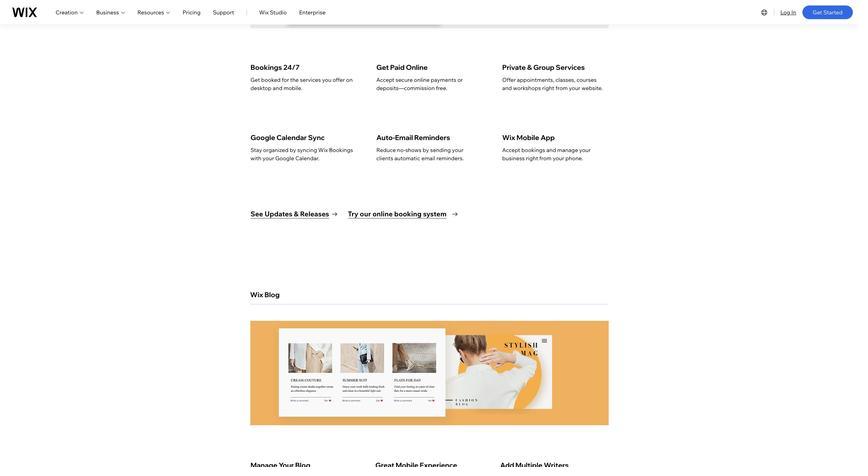 Task type: locate. For each thing, give the bounding box(es) containing it.
by up email
[[423, 147, 429, 154]]

1 vertical spatial from
[[540, 155, 552, 162]]

1 horizontal spatial right
[[542, 85, 554, 92]]

your inside the reduce no-shows by sending your clients automatic email reminders.
[[452, 147, 464, 154]]

website.
[[582, 85, 603, 92]]

google up stay
[[251, 134, 275, 142]]

try our online booking system
[[348, 210, 447, 219]]

0 vertical spatial bookings
[[251, 63, 282, 72]]

1 vertical spatial online
[[373, 210, 393, 219]]

google calendar sync
[[251, 134, 325, 142]]

the
[[290, 77, 299, 83]]

studio
[[270, 9, 287, 16]]

1 horizontal spatial accept
[[502, 147, 520, 154]]

syncing
[[297, 147, 317, 154]]

courses
[[577, 77, 597, 83]]

and down app
[[547, 147, 556, 154]]

pricing link
[[183, 8, 201, 16]]

accept secure online payments or deposits—commission free.
[[376, 77, 463, 92]]

1 horizontal spatial by
[[423, 147, 429, 154]]

1 vertical spatial bookings
[[329, 147, 353, 154]]

wix blog
[[250, 291, 280, 300]]

1 list from the top
[[250, 46, 607, 187]]

accept down paid
[[376, 77, 394, 83]]

see updates & releases link
[[251, 210, 337, 219]]

wix studio link
[[259, 8, 287, 16]]

get for get booked for the services you offer on desktop and mobile.
[[251, 77, 260, 83]]

& right updates
[[294, 210, 299, 219]]

1 horizontal spatial online
[[414, 77, 430, 83]]

your down organized
[[263, 155, 274, 162]]

accept bookings and manage your business right from your phone.
[[502, 147, 591, 162]]

organized
[[263, 147, 289, 154]]

online inside "link"
[[373, 210, 393, 219]]

you
[[322, 77, 332, 83]]

bookings right syncing
[[329, 147, 353, 154]]

your up reminders.
[[452, 147, 464, 154]]

bookings website for a yoga studio image
[[250, 0, 609, 30], [263, 0, 333, 24]]

1 vertical spatial get
[[376, 63, 389, 72]]

1 vertical spatial accept
[[502, 147, 520, 154]]

0 vertical spatial from
[[556, 85, 568, 92]]

1 horizontal spatial get
[[376, 63, 389, 72]]

paid
[[390, 63, 405, 72]]

& up appointments, at right
[[527, 63, 532, 72]]

get left started
[[813, 9, 822, 16]]

and down offer
[[502, 85, 512, 92]]

your down classes,
[[569, 85, 581, 92]]

0 vertical spatial right
[[542, 85, 554, 92]]

from for app
[[540, 155, 552, 162]]

online
[[414, 77, 430, 83], [373, 210, 393, 219]]

by
[[290, 147, 296, 154], [423, 147, 429, 154]]

wix
[[259, 9, 269, 16], [502, 134, 515, 142], [318, 147, 328, 154], [250, 291, 263, 300]]

from inside accept bookings and manage your business right from your phone.
[[540, 155, 552, 162]]

24/7
[[283, 63, 300, 72]]

our
[[360, 210, 371, 219]]

from inside offer appointments, classes, courses and workshops right from your website.
[[556, 85, 568, 92]]

1 horizontal spatial and
[[502, 85, 512, 92]]

bookings
[[251, 63, 282, 72], [329, 147, 353, 154]]

0 horizontal spatial online
[[373, 210, 393, 219]]

accept up business
[[502, 147, 520, 154]]

&
[[527, 63, 532, 72], [294, 210, 299, 219]]

for
[[282, 77, 289, 83]]

and down booked
[[273, 85, 282, 92]]

reminders
[[414, 134, 450, 142]]

calendar.
[[295, 155, 320, 162]]

list
[[250, 46, 607, 187], [250, 445, 607, 468]]

free.
[[436, 85, 448, 92]]

by inside stay organized by syncing wix bookings with your google calendar.
[[290, 147, 296, 154]]

right for app
[[526, 155, 538, 162]]

and inside accept bookings and manage your business right from your phone.
[[547, 147, 556, 154]]

get
[[813, 9, 822, 16], [376, 63, 389, 72], [251, 77, 260, 83]]

bookings
[[522, 147, 545, 154]]

google
[[251, 134, 275, 142], [275, 155, 294, 162]]

sync
[[308, 134, 325, 142]]

0 horizontal spatial and
[[273, 85, 282, 92]]

1 horizontal spatial bookings
[[329, 147, 353, 154]]

1 vertical spatial &
[[294, 210, 299, 219]]

women's fashion blog, stylish mag image
[[279, 329, 445, 418], [430, 334, 552, 415], [254, 336, 377, 425]]

private & group services
[[502, 63, 585, 72]]

get left paid
[[376, 63, 389, 72]]

pricing
[[183, 9, 201, 16]]

wix left mobile at the top of page
[[502, 134, 515, 142]]

0 horizontal spatial by
[[290, 147, 296, 154]]

from down bookings
[[540, 155, 552, 162]]

reminders.
[[437, 155, 464, 162]]

0 vertical spatial online
[[414, 77, 430, 83]]

try
[[348, 210, 358, 219]]

from
[[556, 85, 568, 92], [540, 155, 552, 162]]

2 vertical spatial get
[[251, 77, 260, 83]]

wix inside stay organized by syncing wix bookings with your google calendar.
[[318, 147, 328, 154]]

log in
[[781, 9, 796, 16]]

bookings up booked
[[251, 63, 282, 72]]

no-
[[397, 147, 405, 154]]

1 vertical spatial right
[[526, 155, 538, 162]]

2 horizontal spatial get
[[813, 9, 822, 16]]

resources button
[[137, 8, 170, 16]]

services
[[300, 77, 321, 83]]

0 vertical spatial get
[[813, 9, 822, 16]]

and
[[273, 85, 282, 92], [502, 85, 512, 92], [547, 147, 556, 154]]

wix left studio
[[259, 9, 269, 16]]

0 vertical spatial &
[[527, 63, 532, 72]]

0 horizontal spatial right
[[526, 155, 538, 162]]

list containing bookings 24/7
[[250, 46, 607, 187]]

by down calendar
[[290, 147, 296, 154]]

right inside accept bookings and manage your business right from your phone.
[[526, 155, 538, 162]]

wix down the sync
[[318, 147, 328, 154]]

from down classes,
[[556, 85, 568, 92]]

online inside accept secure online payments or deposits—commission free.
[[414, 77, 430, 83]]

get started
[[813, 9, 843, 16]]

right down bookings
[[526, 155, 538, 162]]

2 list from the top
[[250, 445, 607, 468]]

bookings 24/7
[[251, 63, 300, 72]]

1 vertical spatial google
[[275, 155, 294, 162]]

0 vertical spatial accept
[[376, 77, 394, 83]]

0 horizontal spatial get
[[251, 77, 260, 83]]

get for get started
[[813, 9, 822, 16]]

accept inside accept secure online payments or deposits—commission free.
[[376, 77, 394, 83]]

see
[[251, 210, 263, 219]]

your inside offer appointments, classes, courses and workshops right from your website.
[[569, 85, 581, 92]]

1 horizontal spatial &
[[527, 63, 532, 72]]

1 horizontal spatial from
[[556, 85, 568, 92]]

get paid online
[[376, 63, 428, 72]]

with
[[251, 155, 261, 162]]

log in link
[[781, 8, 796, 16]]

0 horizontal spatial accept
[[376, 77, 394, 83]]

see updates & releases
[[251, 210, 329, 219]]

right
[[542, 85, 554, 92], [526, 155, 538, 162]]

1 by from the left
[[290, 147, 296, 154]]

appointments,
[[517, 77, 554, 83]]

right down appointments, at right
[[542, 85, 554, 92]]

get up desktop
[[251, 77, 260, 83]]

0 vertical spatial list
[[250, 46, 607, 187]]

& inside "list"
[[527, 63, 532, 72]]

0 horizontal spatial from
[[540, 155, 552, 162]]

stay
[[251, 147, 262, 154]]

wix for wix mobile app
[[502, 134, 515, 142]]

wix left blog
[[250, 291, 263, 300]]

2 by from the left
[[423, 147, 429, 154]]

online right our
[[373, 210, 393, 219]]

shows
[[405, 147, 422, 154]]

accept inside accept bookings and manage your business right from your phone.
[[502, 147, 520, 154]]

1 vertical spatial list
[[250, 445, 607, 468]]

right inside offer appointments, classes, courses and workshops right from your website.
[[542, 85, 554, 92]]

2 horizontal spatial and
[[547, 147, 556, 154]]

right for group
[[542, 85, 554, 92]]

online down online
[[414, 77, 430, 83]]

google down organized
[[275, 155, 294, 162]]

get started link
[[803, 5, 853, 19]]

accept
[[376, 77, 394, 83], [502, 147, 520, 154]]

business
[[96, 9, 119, 16]]

your
[[569, 85, 581, 92], [452, 147, 464, 154], [579, 147, 591, 154], [263, 155, 274, 162], [553, 155, 564, 162]]

get inside get booked for the services you offer on desktop and mobile.
[[251, 77, 260, 83]]



Task type: describe. For each thing, give the bounding box(es) containing it.
started
[[824, 9, 843, 16]]

support link
[[213, 8, 234, 16]]

auto-
[[376, 134, 395, 142]]

phone.
[[566, 155, 583, 162]]

mobile
[[517, 134, 539, 142]]

in
[[792, 9, 796, 16]]

0 horizontal spatial &
[[294, 210, 299, 219]]

clients
[[376, 155, 393, 162]]

online for payments
[[414, 77, 430, 83]]

1 bookings website for a yoga studio image from the left
[[250, 0, 609, 30]]

app
[[541, 134, 555, 142]]

accept for wix
[[502, 147, 520, 154]]

online
[[406, 63, 428, 72]]

business button
[[96, 8, 125, 16]]

creation button
[[56, 8, 84, 16]]

mobile.
[[284, 85, 302, 92]]

offer appointments, classes, courses and workshops right from your website.
[[502, 77, 603, 92]]

wix studio
[[259, 9, 287, 16]]

updates
[[265, 210, 292, 219]]

reduce
[[376, 147, 396, 154]]

support
[[213, 9, 234, 16]]

reduce no-shows by sending your clients automatic email reminders.
[[376, 147, 464, 162]]

stay organized by syncing wix bookings with your google calendar.
[[251, 147, 353, 162]]

0 horizontal spatial bookings
[[251, 63, 282, 72]]

wix for wix blog
[[250, 291, 263, 300]]

wix mobile app
[[502, 134, 555, 142]]

offer
[[333, 77, 345, 83]]

business
[[502, 155, 525, 162]]

try our online booking system link
[[348, 210, 458, 219]]

wix for wix studio
[[259, 9, 269, 16]]

services
[[556, 63, 585, 72]]

get booked for the services you offer on desktop and mobile.
[[251, 77, 353, 92]]

online for booking
[[373, 210, 393, 219]]

get for get paid online
[[376, 63, 389, 72]]

email
[[422, 155, 435, 162]]

your inside stay organized by syncing wix bookings with your google calendar.
[[263, 155, 274, 162]]

enterprise link
[[299, 8, 326, 16]]

group
[[533, 63, 555, 72]]

log
[[781, 9, 790, 16]]

automatic
[[395, 155, 420, 162]]

secure
[[396, 77, 413, 83]]

deposits—commission
[[376, 85, 435, 92]]

email
[[395, 134, 413, 142]]

by inside the reduce no-shows by sending your clients automatic email reminders.
[[423, 147, 429, 154]]

from for group
[[556, 85, 568, 92]]

calendar
[[277, 134, 307, 142]]

private
[[502, 63, 526, 72]]

resources
[[137, 9, 164, 16]]

2 bookings website for a yoga studio image from the left
[[263, 0, 333, 24]]

system
[[423, 210, 447, 219]]

creation
[[56, 9, 78, 16]]

and inside get booked for the services you offer on desktop and mobile.
[[273, 85, 282, 92]]

offer
[[502, 77, 516, 83]]

auto-email reminders
[[376, 134, 450, 142]]

payments
[[431, 77, 456, 83]]

booking
[[394, 210, 422, 219]]

and inside offer appointments, classes, courses and workshops right from your website.
[[502, 85, 512, 92]]

sending
[[430, 147, 451, 154]]

workshops
[[513, 85, 541, 92]]

accept for get
[[376, 77, 394, 83]]

classes,
[[556, 77, 576, 83]]

desktop
[[251, 85, 272, 92]]

manage
[[557, 147, 578, 154]]

or
[[458, 77, 463, 83]]

google inside stay organized by syncing wix bookings with your google calendar.
[[275, 155, 294, 162]]

on
[[346, 77, 353, 83]]

blog
[[265, 291, 280, 300]]

bookings inside stay organized by syncing wix bookings with your google calendar.
[[329, 147, 353, 154]]

booked
[[261, 77, 281, 83]]

enterprise
[[299, 9, 326, 16]]

language selector, english selected image
[[760, 8, 769, 16]]

releases
[[300, 210, 329, 219]]

0 vertical spatial google
[[251, 134, 275, 142]]

your up phone.
[[579, 147, 591, 154]]

your down manage
[[553, 155, 564, 162]]



Task type: vqa. For each thing, say whether or not it's contained in the screenshot.
New
no



